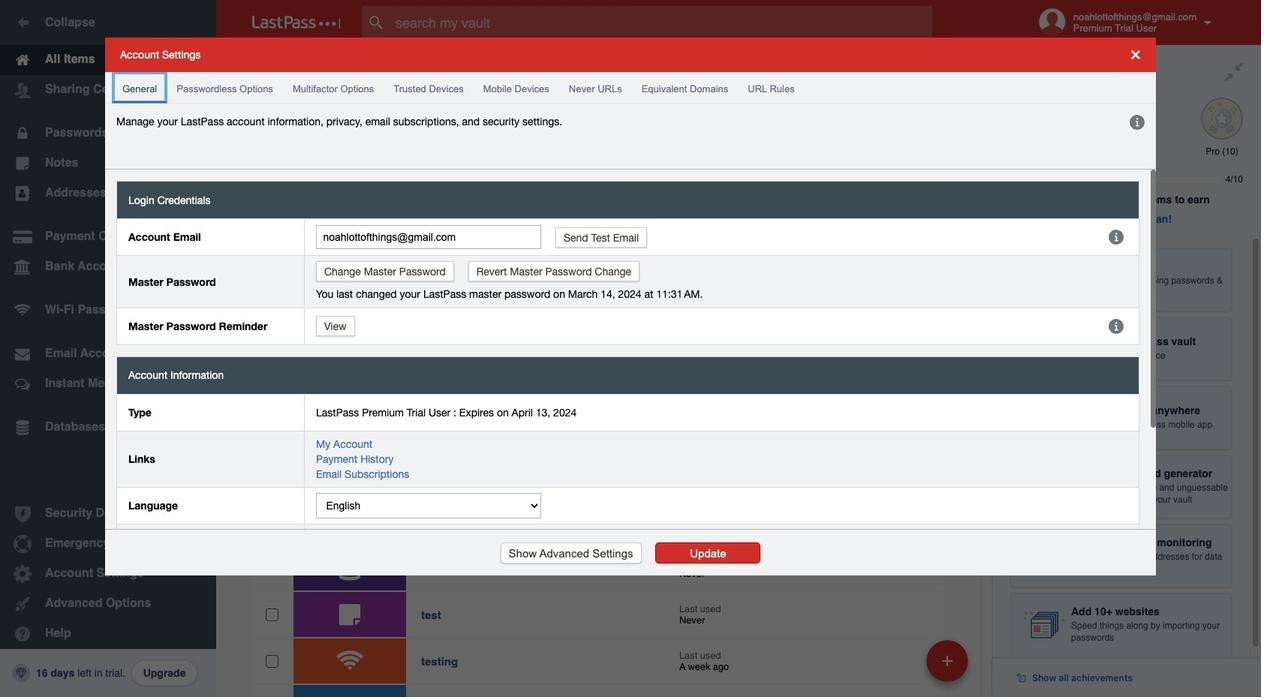 Task type: describe. For each thing, give the bounding box(es) containing it.
new item image
[[942, 656, 953, 666]]

Search search field
[[362, 6, 962, 39]]

search my vault text field
[[362, 6, 962, 39]]

new item navigation
[[921, 636, 977, 697]]

vault options navigation
[[216, 45, 992, 90]]



Task type: locate. For each thing, give the bounding box(es) containing it.
lastpass image
[[252, 16, 341, 29]]

main navigation navigation
[[0, 0, 216, 697]]



Task type: vqa. For each thing, say whether or not it's contained in the screenshot.
text field
no



